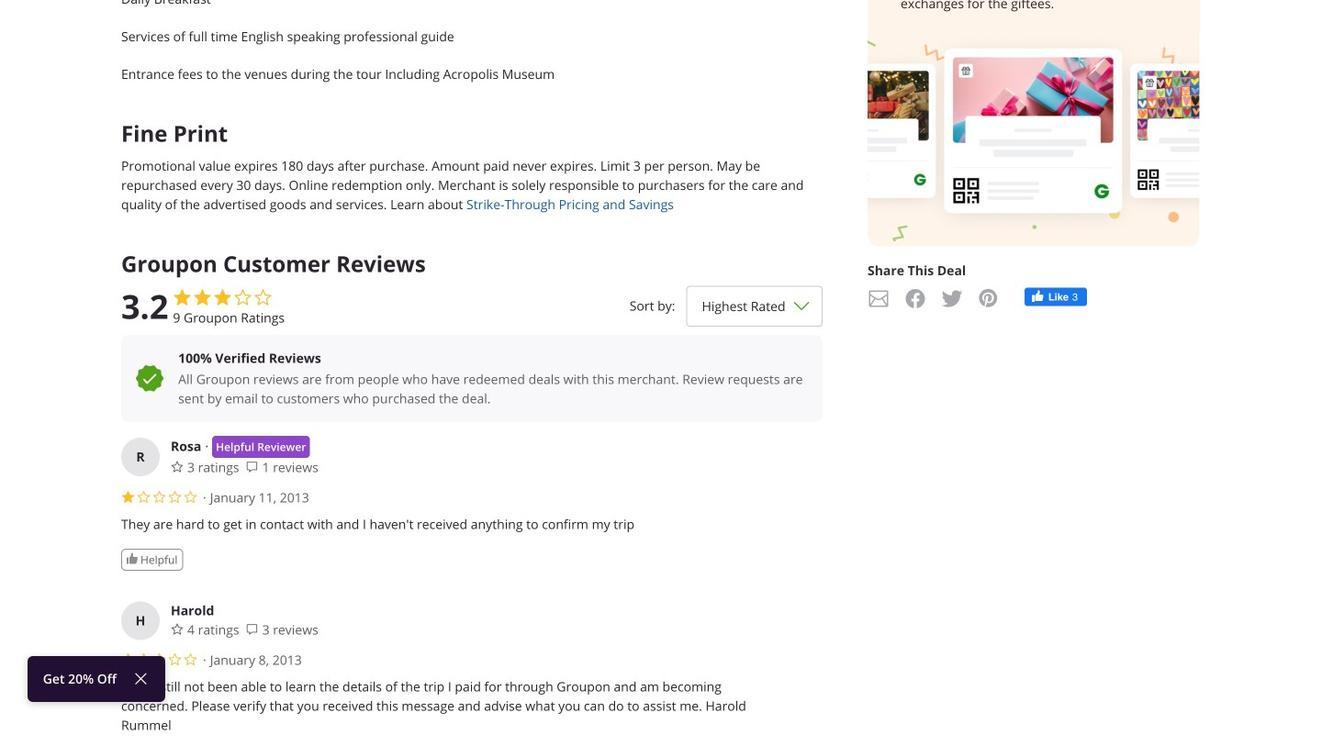 Task type: locate. For each thing, give the bounding box(es) containing it.
share with email. image
[[868, 288, 890, 310]]

3 reviews image
[[246, 623, 259, 636]]

3 ratings image
[[171, 460, 184, 473]]

4 ratings image
[[171, 623, 184, 636]]

share with twitter. image
[[941, 288, 963, 310]]

1 reviews image
[[246, 460, 259, 473]]

share with facebook. image
[[905, 288, 927, 310]]



Task type: describe. For each thing, give the bounding box(es) containing it.
pin it with pinterest. image
[[978, 288, 1000, 310]]



Task type: vqa. For each thing, say whether or not it's contained in the screenshot.
groupon 'image'
no



